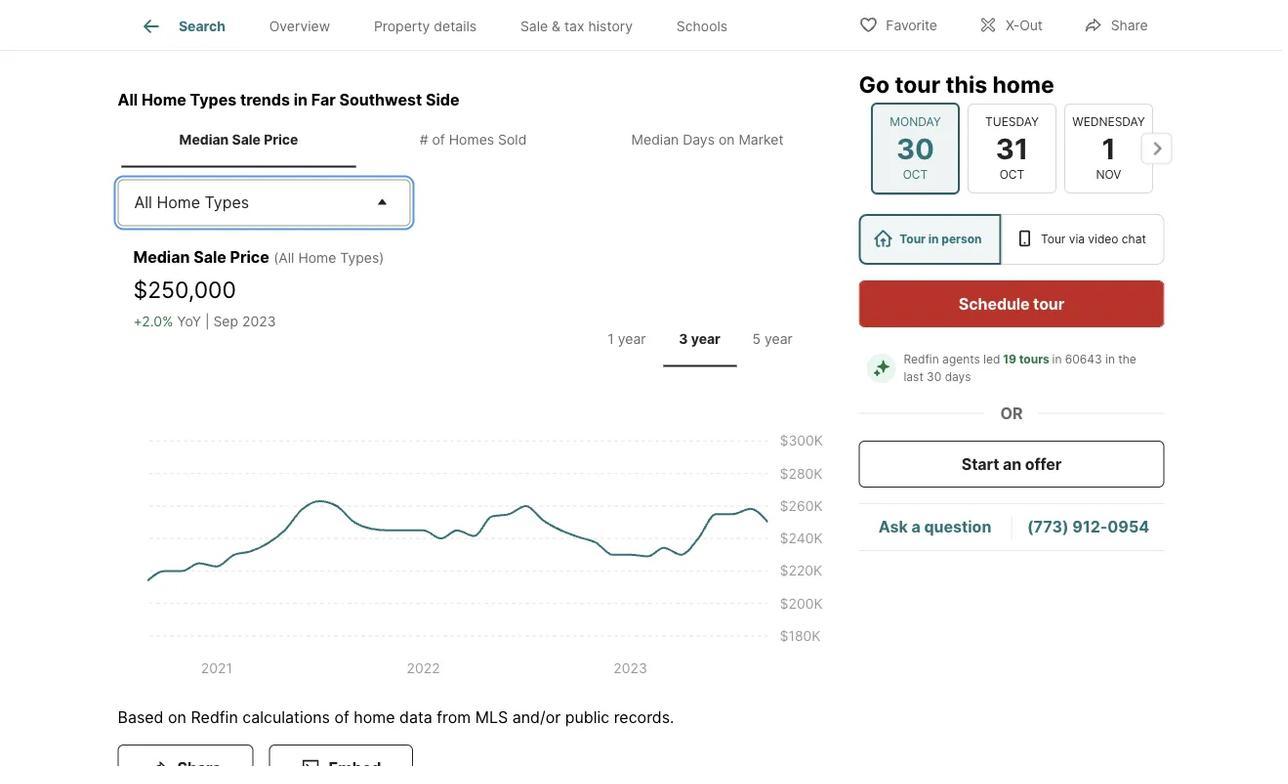 Task type: describe. For each thing, give the bounding box(es) containing it.
tax
[[565, 18, 585, 34]]

homes
[[449, 131, 495, 148]]

oct for 30
[[903, 168, 928, 182]]

3
[[679, 330, 688, 347]]

1 vertical spatial on
[[168, 708, 187, 727]]

trends
[[240, 90, 290, 109]]

start an offer button
[[859, 441, 1165, 488]]

monday 30 oct
[[890, 115, 941, 182]]

mls
[[476, 708, 508, 727]]

in right the tours
[[1053, 352, 1063, 366]]

(773) 912-0954 link
[[1028, 517, 1150, 536]]

from
[[437, 708, 471, 727]]

home inside median sale price (all home types) $250,000
[[298, 250, 337, 266]]

+2.0%
[[133, 313, 173, 329]]

tours
[[1020, 352, 1050, 366]]

median for median days on market
[[632, 131, 679, 148]]

all home types
[[134, 193, 249, 212]]

5 year tab
[[737, 315, 810, 363]]

types)
[[340, 250, 384, 266]]

(773)
[[1028, 517, 1070, 536]]

question
[[925, 517, 992, 536]]

go
[[859, 70, 890, 98]]

a
[[912, 517, 921, 536]]

video
[[1089, 232, 1119, 246]]

tour in person option
[[859, 214, 1002, 265]]

5
[[753, 330, 761, 347]]

schedule
[[959, 294, 1030, 313]]

&
[[552, 18, 561, 34]]

public
[[565, 708, 610, 727]]

person
[[942, 232, 982, 246]]

price for median sale price
[[264, 131, 298, 148]]

price for median sale price (all home types) $250,000
[[230, 248, 269, 267]]

1 inside "wednesday 1 nov"
[[1102, 131, 1116, 165]]

sale & tax history tab
[[499, 3, 655, 50]]

1 year tab
[[591, 315, 664, 363]]

tour for tour in person
[[900, 232, 926, 246]]

ask a question link
[[879, 517, 992, 536]]

1 year
[[608, 330, 646, 347]]

year for 1 year
[[618, 330, 646, 347]]

schools
[[677, 18, 728, 34]]

0 vertical spatial home
[[993, 70, 1055, 98]]

far
[[311, 90, 336, 109]]

schedule tour
[[959, 294, 1065, 313]]

market
[[739, 131, 784, 148]]

0954
[[1108, 517, 1150, 536]]

based
[[118, 708, 164, 727]]

home for all home types trends in far southwest side
[[142, 90, 186, 109]]

share
[[1112, 17, 1149, 34]]

types for all home types
[[205, 193, 249, 212]]

share button
[[1068, 4, 1165, 44]]

offer
[[1026, 454, 1062, 473]]

last
[[904, 370, 924, 384]]

side
[[426, 90, 460, 109]]

favorite
[[887, 17, 938, 34]]

in inside option
[[929, 232, 939, 246]]

912-
[[1073, 517, 1108, 536]]

ask a question
[[879, 517, 992, 536]]

tab list containing median sale price
[[118, 112, 829, 168]]

out
[[1020, 17, 1043, 34]]

all for all home types trends in far southwest side
[[118, 90, 138, 109]]

x-out
[[1006, 17, 1043, 34]]

sale for median sale price
[[232, 131, 261, 148]]

schedule tour button
[[859, 280, 1165, 327]]

property
[[374, 18, 430, 34]]

wednesday 1 nov
[[1073, 115, 1145, 182]]

tab list containing 1 year
[[587, 311, 813, 367]]

median sale price tab
[[122, 115, 356, 164]]

ask
[[879, 517, 908, 536]]

tour for go
[[895, 70, 941, 98]]

this
[[946, 70, 988, 98]]

redfin agents led 19 tours in 60643
[[904, 352, 1103, 366]]

search link
[[140, 15, 226, 38]]

and/or
[[513, 708, 561, 727]]

in the last 30 days
[[904, 352, 1140, 384]]

60643
[[1066, 352, 1103, 366]]

sale for median sale price (all home types) $250,000
[[194, 248, 227, 267]]

#
[[420, 131, 428, 148]]

sale & tax history
[[521, 18, 633, 34]]

southwest
[[340, 90, 422, 109]]

history
[[589, 18, 633, 34]]

median sale price (all home types) $250,000
[[133, 248, 384, 304]]

all for all home types
[[134, 193, 152, 212]]

search
[[179, 18, 226, 34]]

data
[[400, 708, 433, 727]]

carousel group
[[110, 0, 837, 41]]

days
[[945, 370, 972, 384]]

overview
[[269, 18, 330, 34]]

based on redfin calculations of home data from mls and/or public records.
[[118, 708, 675, 727]]



Task type: vqa. For each thing, say whether or not it's contained in the screenshot.
IA
no



Task type: locate. For each thing, give the bounding box(es) containing it.
agents
[[943, 352, 981, 366]]

year
[[618, 330, 646, 347], [691, 330, 721, 347], [765, 330, 793, 347]]

in inside in the last 30 days
[[1106, 352, 1116, 366]]

on right days at top
[[719, 131, 735, 148]]

1 vertical spatial tab list
[[118, 112, 829, 168]]

year for 5 year
[[765, 330, 793, 347]]

1 vertical spatial price
[[230, 248, 269, 267]]

oct inside tuesday 31 oct
[[1000, 168, 1025, 182]]

next image
[[1142, 133, 1173, 164]]

on inside tab
[[719, 131, 735, 148]]

tuesday 31 oct
[[985, 115, 1039, 182]]

property details
[[374, 18, 477, 34]]

0 horizontal spatial of
[[335, 708, 350, 727]]

median left days at top
[[632, 131, 679, 148]]

sep
[[213, 313, 238, 329]]

0 vertical spatial tour
[[895, 70, 941, 98]]

year left '3'
[[618, 330, 646, 347]]

tab list
[[118, 0, 766, 50], [118, 112, 829, 168], [587, 311, 813, 367]]

price down all home types trends in far southwest side
[[264, 131, 298, 148]]

tour
[[900, 232, 926, 246], [1042, 232, 1066, 246]]

1 horizontal spatial of
[[432, 131, 445, 148]]

price left (all
[[230, 248, 269, 267]]

x-out button
[[962, 4, 1060, 44]]

1 vertical spatial home
[[354, 708, 395, 727]]

+2.0% yoy | sep 2023
[[133, 313, 276, 329]]

1 vertical spatial tour
[[1034, 294, 1065, 313]]

tour inside 'option'
[[1042, 232, 1066, 246]]

1 vertical spatial types
[[205, 193, 249, 212]]

details
[[434, 18, 477, 34]]

1 up nov
[[1102, 131, 1116, 165]]

1 horizontal spatial sale
[[232, 131, 261, 148]]

$250,000
[[133, 276, 236, 304]]

2 year from the left
[[691, 330, 721, 347]]

1 horizontal spatial oct
[[1000, 168, 1025, 182]]

0 vertical spatial all
[[118, 90, 138, 109]]

1 horizontal spatial tour
[[1034, 294, 1065, 313]]

1
[[1102, 131, 1116, 165], [608, 330, 614, 347]]

year right 5
[[765, 330, 793, 347]]

median inside tab
[[632, 131, 679, 148]]

tour via video chat
[[1042, 232, 1147, 246]]

median sale price
[[179, 131, 298, 148]]

1 horizontal spatial tour
[[1042, 232, 1066, 246]]

types down median sale price tab
[[205, 193, 249, 212]]

0 horizontal spatial tour
[[895, 70, 941, 98]]

an
[[1004, 454, 1022, 473]]

sale inside median sale price (all home types) $250,000
[[194, 248, 227, 267]]

sale left &
[[521, 18, 548, 34]]

1 vertical spatial redfin
[[191, 708, 238, 727]]

property details tab
[[352, 3, 499, 50]]

or
[[1001, 404, 1023, 423]]

start an offer
[[962, 454, 1062, 473]]

median for median sale price
[[179, 131, 229, 148]]

home
[[993, 70, 1055, 98], [354, 708, 395, 727]]

2 horizontal spatial year
[[765, 330, 793, 347]]

sold
[[498, 131, 527, 148]]

the
[[1119, 352, 1137, 366]]

1 left '3'
[[608, 330, 614, 347]]

1 vertical spatial sale
[[232, 131, 261, 148]]

calculations
[[243, 708, 330, 727]]

3 year
[[679, 330, 721, 347]]

(all
[[274, 250, 295, 266]]

redfin left calculations
[[191, 708, 238, 727]]

median days on market tab
[[591, 115, 825, 164]]

sale
[[521, 18, 548, 34], [232, 131, 261, 148], [194, 248, 227, 267]]

oct for 31
[[1000, 168, 1025, 182]]

year right '3'
[[691, 330, 721, 347]]

median inside median sale price (all home types) $250,000
[[133, 248, 190, 267]]

median for median sale price (all home types) $250,000
[[133, 248, 190, 267]]

home down search link
[[142, 90, 186, 109]]

in left the the
[[1106, 352, 1116, 366]]

redfin
[[904, 352, 940, 366], [191, 708, 238, 727]]

1 vertical spatial 30
[[927, 370, 942, 384]]

tour left via at top
[[1042, 232, 1066, 246]]

30 right last
[[927, 370, 942, 384]]

of inside # of homes sold tab
[[432, 131, 445, 148]]

0 vertical spatial 1
[[1102, 131, 1116, 165]]

year for 3 year
[[691, 330, 721, 347]]

in left far
[[294, 90, 308, 109]]

2023
[[242, 313, 276, 329]]

0 horizontal spatial home
[[354, 708, 395, 727]]

1 inside 1 year tab
[[608, 330, 614, 347]]

oct down 31
[[1000, 168, 1025, 182]]

2 tour from the left
[[1042, 232, 1066, 246]]

tour for schedule
[[1034, 294, 1065, 313]]

via
[[1070, 232, 1086, 246]]

0 horizontal spatial on
[[168, 708, 187, 727]]

of right #
[[432, 131, 445, 148]]

19
[[1004, 352, 1017, 366]]

2 vertical spatial home
[[298, 250, 337, 266]]

# of homes sold tab
[[356, 115, 591, 164]]

all home types trends in far southwest side
[[118, 90, 460, 109]]

1 tour from the left
[[900, 232, 926, 246]]

30 down monday
[[896, 131, 935, 165]]

30 inside 'monday 30 oct'
[[896, 131, 935, 165]]

0 horizontal spatial 1
[[608, 330, 614, 347]]

oct inside 'monday 30 oct'
[[903, 168, 928, 182]]

tour inside option
[[900, 232, 926, 246]]

favorite button
[[843, 4, 955, 44]]

oct
[[903, 168, 928, 182], [1000, 168, 1025, 182]]

1 year from the left
[[618, 330, 646, 347]]

2 horizontal spatial sale
[[521, 18, 548, 34]]

nov
[[1096, 168, 1122, 182]]

30 inside in the last 30 days
[[927, 370, 942, 384]]

0 vertical spatial sale
[[521, 18, 548, 34]]

list box containing tour in person
[[859, 214, 1165, 265]]

list box
[[859, 214, 1165, 265]]

0 vertical spatial on
[[719, 131, 735, 148]]

types up median sale price
[[190, 90, 237, 109]]

2 oct from the left
[[1000, 168, 1025, 182]]

monday
[[890, 115, 941, 129]]

median up all home types
[[179, 131, 229, 148]]

x-
[[1006, 17, 1020, 34]]

types for all home types trends in far southwest side
[[190, 90, 237, 109]]

sale up $250,000
[[194, 248, 227, 267]]

0 vertical spatial redfin
[[904, 352, 940, 366]]

tour left person
[[900, 232, 926, 246]]

0 vertical spatial types
[[190, 90, 237, 109]]

2 vertical spatial sale
[[194, 248, 227, 267]]

30
[[896, 131, 935, 165], [927, 370, 942, 384]]

|
[[205, 313, 210, 329]]

tuesday
[[985, 115, 1039, 129]]

redfin up last
[[904, 352, 940, 366]]

price inside median sale price (all home types) $250,000
[[230, 248, 269, 267]]

0 horizontal spatial sale
[[194, 248, 227, 267]]

0 vertical spatial tab list
[[118, 0, 766, 50]]

median days on market
[[632, 131, 784, 148]]

0 vertical spatial 30
[[896, 131, 935, 165]]

5 year
[[753, 330, 793, 347]]

3 year tab
[[664, 315, 737, 363]]

wednesday
[[1073, 115, 1145, 129]]

schools tab
[[655, 3, 750, 50]]

1 horizontal spatial redfin
[[904, 352, 940, 366]]

tour via video chat option
[[1002, 214, 1165, 265]]

31
[[996, 131, 1029, 165]]

1 horizontal spatial 1
[[1102, 131, 1116, 165]]

year inside tab
[[618, 330, 646, 347]]

overview tab
[[247, 3, 352, 50]]

1 vertical spatial 1
[[608, 330, 614, 347]]

in
[[294, 90, 308, 109], [929, 232, 939, 246], [1053, 352, 1063, 366], [1106, 352, 1116, 366]]

1 horizontal spatial on
[[719, 131, 735, 148]]

1 vertical spatial home
[[157, 193, 200, 212]]

1 vertical spatial all
[[134, 193, 152, 212]]

of right calculations
[[335, 708, 350, 727]]

0 vertical spatial of
[[432, 131, 445, 148]]

yoy
[[177, 313, 201, 329]]

# of homes sold
[[420, 131, 527, 148]]

median up $250,000
[[133, 248, 190, 267]]

tour inside button
[[1034, 294, 1065, 313]]

home up tuesday
[[993, 70, 1055, 98]]

days
[[683, 131, 715, 148]]

go tour this home
[[859, 70, 1055, 98]]

0 horizontal spatial oct
[[903, 168, 928, 182]]

0 horizontal spatial redfin
[[191, 708, 238, 727]]

3 year from the left
[[765, 330, 793, 347]]

0 vertical spatial price
[[264, 131, 298, 148]]

tour right schedule
[[1034, 294, 1065, 313]]

home for all home types
[[157, 193, 200, 212]]

tour up monday
[[895, 70, 941, 98]]

sale down trends
[[232, 131, 261, 148]]

1 horizontal spatial year
[[691, 330, 721, 347]]

price
[[264, 131, 298, 148], [230, 248, 269, 267]]

oct down monday
[[903, 168, 928, 182]]

median
[[179, 131, 229, 148], [632, 131, 679, 148], [133, 248, 190, 267]]

2 vertical spatial tab list
[[587, 311, 813, 367]]

0 vertical spatial home
[[142, 90, 186, 109]]

home right (all
[[298, 250, 337, 266]]

tour for tour via video chat
[[1042, 232, 1066, 246]]

all
[[118, 90, 138, 109], [134, 193, 152, 212]]

1 oct from the left
[[903, 168, 928, 182]]

None button
[[871, 102, 960, 194], [968, 103, 1057, 193], [1065, 103, 1153, 193], [871, 102, 960, 194], [968, 103, 1057, 193], [1065, 103, 1153, 193]]

1 vertical spatial of
[[335, 708, 350, 727]]

1 horizontal spatial home
[[993, 70, 1055, 98]]

home left data
[[354, 708, 395, 727]]

(773) 912-0954
[[1028, 517, 1150, 536]]

0 horizontal spatial year
[[618, 330, 646, 347]]

records.
[[614, 708, 675, 727]]

chat
[[1123, 232, 1147, 246]]

tour in person
[[900, 232, 982, 246]]

0 horizontal spatial tour
[[900, 232, 926, 246]]

on right based
[[168, 708, 187, 727]]

led
[[984, 352, 1001, 366]]

tab list containing search
[[118, 0, 766, 50]]

home down median sale price tab
[[157, 193, 200, 212]]

in left person
[[929, 232, 939, 246]]

price inside tab
[[264, 131, 298, 148]]

start
[[962, 454, 1000, 473]]

median inside median sale price tab
[[179, 131, 229, 148]]



